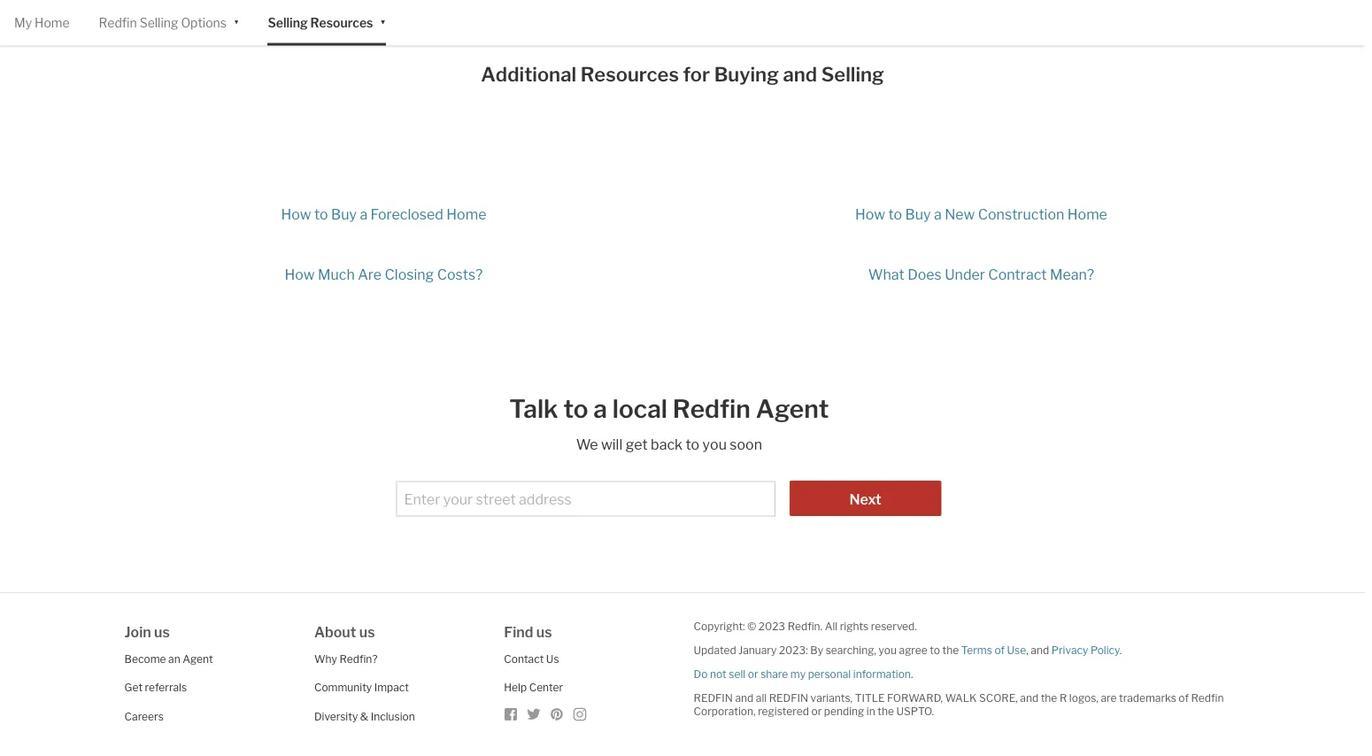 Task type: locate. For each thing, give the bounding box(es) containing it.
redfin instagram image
[[573, 708, 588, 722]]

redfin twitter image
[[527, 708, 541, 722]]

0 horizontal spatial buy
[[331, 206, 357, 223]]

1 horizontal spatial buy
[[906, 206, 931, 223]]

or down variants,
[[812, 705, 822, 718]]

to
[[314, 206, 328, 223], [889, 206, 903, 223], [564, 394, 589, 424], [686, 436, 700, 453], [930, 644, 941, 657]]

▾
[[234, 14, 240, 29], [380, 14, 386, 29]]

much
[[318, 266, 355, 283]]

corporation,
[[694, 705, 756, 718]]

resources inside "selling resources ▾"
[[311, 15, 373, 30]]

you for to
[[703, 436, 727, 453]]

1 horizontal spatial ▾
[[380, 14, 386, 29]]

0 vertical spatial resources
[[311, 15, 373, 30]]

1 horizontal spatial selling
[[268, 15, 308, 30]]

1 horizontal spatial us
[[359, 624, 375, 641]]

impact
[[374, 682, 409, 695]]

redfin
[[99, 15, 137, 30], [673, 394, 751, 424], [1192, 692, 1225, 705]]

buy
[[331, 206, 357, 223], [906, 206, 931, 223]]

0 vertical spatial or
[[748, 668, 759, 681]]

of
[[995, 644, 1005, 657], [1179, 692, 1190, 705]]

0 vertical spatial the
[[943, 644, 960, 657]]

a
[[360, 206, 368, 223], [934, 206, 942, 223], [594, 394, 608, 424]]

redfin facebook image
[[504, 708, 518, 722]]

what
[[869, 266, 905, 283]]

and right ,
[[1031, 644, 1050, 657]]

why redfin?
[[314, 653, 378, 666]]

trademarks
[[1120, 692, 1177, 705]]

0 horizontal spatial redfin
[[694, 692, 733, 705]]

.
[[1120, 644, 1123, 657], [911, 668, 914, 681]]

. down agree
[[911, 668, 914, 681]]

redfin up corporation,
[[694, 692, 733, 705]]

1 horizontal spatial a
[[594, 394, 608, 424]]

0 horizontal spatial home
[[35, 15, 70, 30]]

join
[[125, 624, 151, 641]]

1 vertical spatial the
[[1041, 692, 1058, 705]]

0 horizontal spatial ▾
[[234, 14, 240, 29]]

2 horizontal spatial a
[[934, 206, 942, 223]]

become an agent button
[[125, 653, 213, 666]]

0 vertical spatial redfin
[[99, 15, 137, 30]]

redfin up registered
[[770, 692, 809, 705]]

1 vertical spatial redfin
[[673, 394, 751, 424]]

buy up much
[[331, 206, 357, 223]]

1 redfin from the left
[[694, 692, 733, 705]]

us up redfin?
[[359, 624, 375, 641]]

▾ right options
[[234, 14, 240, 29]]

selling
[[140, 15, 178, 30], [268, 15, 308, 30], [822, 62, 885, 86]]

walk
[[946, 692, 977, 705]]

are
[[358, 266, 382, 283]]

to for talk to a local redfin agent
[[564, 394, 589, 424]]

1 horizontal spatial .
[[1120, 644, 1123, 657]]

1 horizontal spatial of
[[1179, 692, 1190, 705]]

resources for additional
[[581, 62, 679, 86]]

how to buy a foreclosed home link
[[281, 206, 487, 223]]

do not sell or share my personal information link
[[694, 668, 911, 681]]

reserved.
[[871, 620, 918, 633]]

2 horizontal spatial home
[[1068, 206, 1108, 223]]

resources
[[311, 15, 373, 30], [581, 62, 679, 86]]

all
[[825, 620, 838, 633]]

talk to a local redfin agent
[[510, 394, 830, 424]]

you for searching,
[[879, 644, 897, 657]]

2 vertical spatial redfin
[[1192, 692, 1225, 705]]

us for about us
[[359, 624, 375, 641]]

us right find at the left
[[537, 624, 552, 641]]

we will get back to you soon
[[576, 436, 763, 453]]

about
[[314, 624, 356, 641]]

home right the my on the left
[[35, 15, 70, 30]]

terms of use link
[[962, 644, 1027, 657]]

redfin right trademarks
[[1192, 692, 1225, 705]]

2 us from the left
[[359, 624, 375, 641]]

. right the privacy
[[1120, 644, 1123, 657]]

the left r
[[1041, 692, 1058, 705]]

us for find us
[[537, 624, 552, 641]]

copyright:
[[694, 620, 746, 633]]

1 horizontal spatial redfin
[[673, 394, 751, 424]]

0 horizontal spatial you
[[703, 436, 727, 453]]

,
[[1027, 644, 1029, 657]]

1 ▾ from the left
[[234, 14, 240, 29]]

to right agree
[[930, 644, 941, 657]]

us for join us
[[154, 624, 170, 641]]

or right sell
[[748, 668, 759, 681]]

of inside redfin and all redfin variants, title forward, walk score, and the r logos, are trademarks of redfin corporation, registered or pending in the uspto.
[[1179, 692, 1190, 705]]

to right back
[[686, 436, 700, 453]]

2 buy from the left
[[906, 206, 931, 223]]

and right buying
[[783, 62, 818, 86]]

the left terms
[[943, 644, 960, 657]]

community impact button
[[314, 682, 409, 695]]

the
[[943, 644, 960, 657], [1041, 692, 1058, 705], [878, 705, 895, 718]]

a for foreclosed
[[360, 206, 368, 223]]

home right foreclosed
[[447, 206, 487, 223]]

▾ inside "selling resources ▾"
[[380, 14, 386, 29]]

for
[[683, 62, 710, 86]]

0 horizontal spatial a
[[360, 206, 368, 223]]

closing
[[385, 266, 434, 283]]

0 horizontal spatial us
[[154, 624, 170, 641]]

0 vertical spatial .
[[1120, 644, 1123, 657]]

us
[[546, 653, 559, 666]]

of right trademarks
[[1179, 692, 1190, 705]]

0 vertical spatial you
[[703, 436, 727, 453]]

0 vertical spatial of
[[995, 644, 1005, 657]]

2 horizontal spatial the
[[1041, 692, 1058, 705]]

redfin pinterest image
[[550, 708, 564, 722]]

you
[[703, 436, 727, 453], [879, 644, 897, 657]]

diversity & inclusion
[[314, 711, 415, 723]]

a left new
[[934, 206, 942, 223]]

does
[[908, 266, 942, 283]]

home up mean?
[[1068, 206, 1108, 223]]

personal
[[808, 668, 851, 681]]

0 horizontal spatial the
[[878, 705, 895, 718]]

a up will
[[594, 394, 608, 424]]

redfin up 'soon'
[[673, 394, 751, 424]]

help center
[[504, 682, 564, 695]]

buy for foreclosed
[[331, 206, 357, 223]]

additional resources for buying and selling
[[481, 62, 885, 86]]

of left use
[[995, 644, 1005, 657]]

you left 'soon'
[[703, 436, 727, 453]]

redfin selling options link
[[99, 0, 227, 45]]

1 vertical spatial of
[[1179, 692, 1190, 705]]

to up the we
[[564, 394, 589, 424]]

agent right an
[[183, 653, 213, 666]]

mean?
[[1051, 266, 1095, 283]]

redfin inside redfin and all redfin variants, title forward, walk score, and the r logos, are trademarks of redfin corporation, registered or pending in the uspto.
[[1192, 692, 1225, 705]]

1 vertical spatial resources
[[581, 62, 679, 86]]

1 us from the left
[[154, 624, 170, 641]]

buy left new
[[906, 206, 931, 223]]

home
[[35, 15, 70, 30], [447, 206, 487, 223], [1068, 206, 1108, 223]]

1 buy from the left
[[331, 206, 357, 223]]

rights
[[840, 620, 869, 633]]

1 horizontal spatial resources
[[581, 62, 679, 86]]

selling resources ▾
[[268, 14, 386, 30]]

a left foreclosed
[[360, 206, 368, 223]]

selling inside 'redfin selling options ▾'
[[140, 15, 178, 30]]

1 horizontal spatial redfin
[[770, 692, 809, 705]]

community
[[314, 682, 372, 695]]

talk
[[510, 394, 559, 424]]

0 horizontal spatial of
[[995, 644, 1005, 657]]

resources for selling
[[311, 15, 373, 30]]

r
[[1060, 692, 1068, 705]]

how much are closing costs?
[[285, 266, 483, 283]]

1 vertical spatial or
[[812, 705, 822, 718]]

soon
[[730, 436, 763, 453]]

us right join
[[154, 624, 170, 641]]

1 horizontal spatial you
[[879, 644, 897, 657]]

referrals
[[145, 682, 187, 695]]

▾ right "selling resources" link at the left top of page
[[380, 14, 386, 29]]

1 vertical spatial .
[[911, 668, 914, 681]]

0 horizontal spatial .
[[911, 668, 914, 681]]

to up what
[[889, 206, 903, 223]]

in
[[867, 705, 876, 718]]

0 vertical spatial agent
[[756, 394, 830, 424]]

my home
[[14, 15, 70, 30]]

or inside redfin and all redfin variants, title forward, walk score, and the r logos, are trademarks of redfin corporation, registered or pending in the uspto.
[[812, 705, 822, 718]]

score,
[[980, 692, 1018, 705]]

1 horizontal spatial the
[[943, 644, 960, 657]]

new
[[945, 206, 976, 223]]

to up much
[[314, 206, 328, 223]]

2 ▾ from the left
[[380, 14, 386, 29]]

0 horizontal spatial selling
[[140, 15, 178, 30]]

©
[[748, 620, 757, 633]]

why redfin? button
[[314, 653, 378, 666]]

0 horizontal spatial redfin
[[99, 15, 137, 30]]

0 horizontal spatial resources
[[311, 15, 373, 30]]

redfin right "my home"
[[99, 15, 137, 30]]

my
[[791, 668, 806, 681]]

1 vertical spatial agent
[[183, 653, 213, 666]]

2 horizontal spatial us
[[537, 624, 552, 641]]

1 vertical spatial you
[[879, 644, 897, 657]]

do not sell or share my personal information .
[[694, 668, 914, 681]]

privacy policy link
[[1052, 644, 1120, 657]]

1 horizontal spatial or
[[812, 705, 822, 718]]

get referrals button
[[125, 682, 187, 695]]

construction
[[979, 206, 1065, 223]]

0 horizontal spatial or
[[748, 668, 759, 681]]

about us
[[314, 624, 375, 641]]

you up information at the bottom
[[879, 644, 897, 657]]

and
[[783, 62, 818, 86], [1031, 644, 1050, 657], [736, 692, 754, 705], [1021, 692, 1039, 705]]

the right in
[[878, 705, 895, 718]]

3 us from the left
[[537, 624, 552, 641]]

logos,
[[1070, 692, 1099, 705]]

center
[[529, 682, 564, 695]]

agent up 'soon'
[[756, 394, 830, 424]]

2 horizontal spatial redfin
[[1192, 692, 1225, 705]]



Task type: vqa. For each thing, say whether or not it's contained in the screenshot.
Redfin?
yes



Task type: describe. For each thing, give the bounding box(es) containing it.
get
[[626, 436, 648, 453]]

how for how much are closing costs?
[[285, 266, 315, 283]]

buying
[[715, 62, 779, 86]]

contact us button
[[504, 653, 559, 666]]

why
[[314, 653, 337, 666]]

contact us
[[504, 653, 559, 666]]

community impact
[[314, 682, 409, 695]]

help
[[504, 682, 527, 695]]

2 redfin from the left
[[770, 692, 809, 705]]

updated january 2023: by searching, you agree to the terms of use , and privacy policy .
[[694, 644, 1123, 657]]

get referrals
[[125, 682, 187, 695]]

2023
[[759, 620, 786, 633]]

how to buy a new construction home link
[[856, 206, 1108, 223]]

redfin.
[[788, 620, 823, 633]]

to for how to buy a new construction home
[[889, 206, 903, 223]]

do
[[694, 668, 708, 681]]

forward,
[[888, 692, 943, 705]]

diversity & inclusion button
[[314, 711, 415, 723]]

registered
[[758, 705, 810, 718]]

find
[[504, 624, 534, 641]]

searching,
[[826, 644, 877, 657]]

redfin and all redfin variants, title forward, walk score, and the r logos, are trademarks of redfin corporation, registered or pending in the uspto.
[[694, 692, 1225, 718]]

&
[[360, 711, 369, 723]]

and left all
[[736, 692, 754, 705]]

terms
[[962, 644, 993, 657]]

what does under contract mean? link
[[869, 266, 1095, 283]]

1 horizontal spatial home
[[447, 206, 487, 223]]

diversity
[[314, 711, 358, 723]]

contact
[[504, 653, 544, 666]]

my
[[14, 15, 32, 30]]

sell
[[729, 668, 746, 681]]

by
[[811, 644, 824, 657]]

back
[[651, 436, 683, 453]]

use
[[1008, 644, 1027, 657]]

variants,
[[811, 692, 853, 705]]

updated
[[694, 644, 737, 657]]

buy for new
[[906, 206, 931, 223]]

get
[[125, 682, 143, 695]]

and right score,
[[1021, 692, 1039, 705]]

how for how to buy a foreclosed home
[[281, 206, 311, 223]]

how much are closing costs? link
[[285, 266, 483, 283]]

find us
[[504, 624, 552, 641]]

become
[[125, 653, 166, 666]]

we
[[576, 436, 598, 453]]

local
[[613, 394, 668, 424]]

share
[[761, 668, 789, 681]]

not
[[710, 668, 727, 681]]

how to buy a new construction home
[[856, 206, 1108, 223]]

Enter your street address search field
[[396, 481, 776, 517]]

options
[[181, 15, 227, 30]]

will
[[602, 436, 623, 453]]

inclusion
[[371, 711, 415, 723]]

are
[[1101, 692, 1117, 705]]

home inside the "my home" link
[[35, 15, 70, 30]]

to for how to buy a foreclosed home
[[314, 206, 328, 223]]

careers button
[[125, 711, 164, 723]]

selling resources link
[[268, 0, 373, 45]]

become an agent
[[125, 653, 213, 666]]

privacy
[[1052, 644, 1089, 657]]

foreclosed
[[371, 206, 444, 223]]

join us
[[125, 624, 170, 641]]

additional
[[481, 62, 577, 86]]

redfin inside 'redfin selling options ▾'
[[99, 15, 137, 30]]

2 vertical spatial the
[[878, 705, 895, 718]]

what does under contract mean?
[[869, 266, 1095, 283]]

copyright: © 2023 redfin. all rights reserved.
[[694, 620, 918, 633]]

2023:
[[779, 644, 809, 657]]

redfin selling options ▾
[[99, 14, 240, 30]]

selling inside "selling resources ▾"
[[268, 15, 308, 30]]

contract
[[989, 266, 1048, 283]]

under
[[945, 266, 986, 283]]

agree
[[900, 644, 928, 657]]

next
[[850, 491, 882, 508]]

how for how to buy a new construction home
[[856, 206, 886, 223]]

january
[[739, 644, 777, 657]]

▾ inside 'redfin selling options ▾'
[[234, 14, 240, 29]]

my home link
[[14, 0, 70, 45]]

help center button
[[504, 682, 564, 695]]

policy
[[1091, 644, 1120, 657]]

0 horizontal spatial agent
[[183, 653, 213, 666]]

pending
[[825, 705, 865, 718]]

redfin?
[[340, 653, 378, 666]]

1 horizontal spatial agent
[[756, 394, 830, 424]]

careers
[[125, 711, 164, 723]]

a for new
[[934, 206, 942, 223]]

2 horizontal spatial selling
[[822, 62, 885, 86]]



